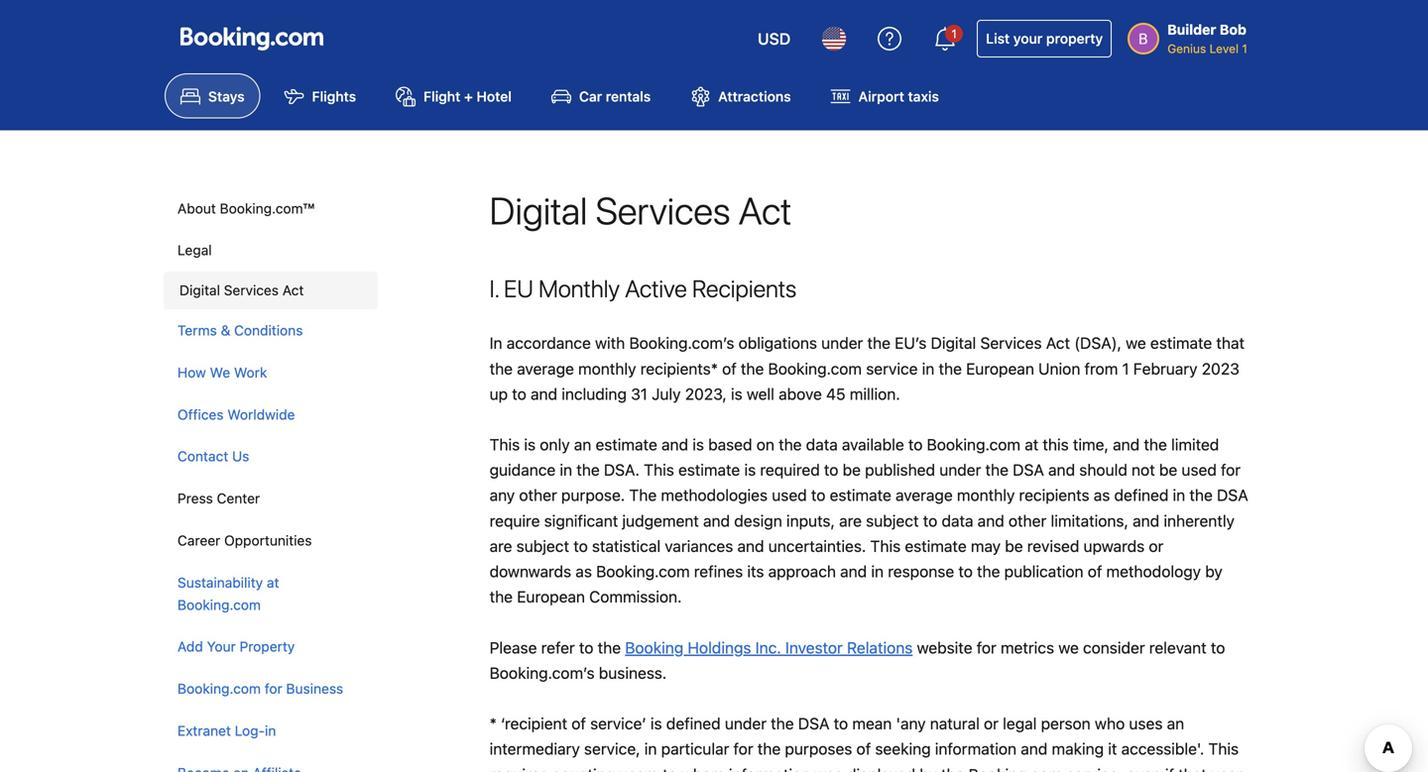 Task type: locate. For each thing, give the bounding box(es) containing it.
usd
[[758, 29, 791, 48]]

design
[[734, 512, 783, 531]]

requires
[[490, 766, 548, 773]]

for inside this is only an estimate and is based on the data available to booking.com at this time, and the limited guidance in the dsa. this estimate is required to be published under the dsa and should not be used for any other purpose. the methodologies used to estimate average monthly recipients as defined in the dsa require significant judgement and design inputs, are subject to data and other limitations, and inherently are subject to statistical variances and uncertainties. this estimate may be revised upwards or downwards as booking.com refines its approach and in response to the publication of methodology by the european commission.
[[1221, 461, 1241, 480]]

defined down not
[[1115, 486, 1169, 505]]

that inside '* 'recipient of service' is defined under the dsa to mean 'any natural or legal person who uses an intermediary service, in particular for the purposes of seeking information and making it accessible'. this requires counting users to whom information was displayed by the booking.com service, even if that us'
[[1179, 766, 1207, 773]]

1 horizontal spatial defined
[[1115, 486, 1169, 505]]

contact
[[178, 449, 228, 465]]

0 vertical spatial digital
[[490, 188, 588, 232]]

1 left list
[[952, 27, 957, 41]]

purpose.
[[562, 486, 625, 505]]

press
[[178, 491, 213, 507]]

is left 'well'
[[731, 385, 743, 404]]

about booking.com™ link
[[164, 188, 374, 230]]

in
[[490, 334, 503, 353]]

1 horizontal spatial dsa
[[1013, 461, 1045, 480]]

booking.com's up the recipients*
[[630, 334, 735, 353]]

0 horizontal spatial monthly
[[578, 359, 637, 378]]

we right (dsa),
[[1126, 334, 1147, 353]]

1 vertical spatial other
[[1009, 512, 1047, 531]]

digital right eu's
[[931, 334, 977, 353]]

to inside in accordance with booking.com's obligations under the eu's digital services act (dsa), we estimate that the average monthly recipients* of the booking.com service in the european union from 1 february 2023 up to and including 31 july 2023, is well above 45 million.
[[512, 385, 527, 404]]

this up response
[[871, 537, 901, 556]]

or left legal
[[984, 715, 999, 734]]

0 horizontal spatial 1
[[952, 27, 957, 41]]

eu
[[504, 275, 534, 302]]

1 horizontal spatial an
[[1167, 715, 1185, 734]]

1 vertical spatial by
[[920, 766, 937, 773]]

the up up
[[490, 359, 513, 378]]

of up '2023,'
[[722, 359, 737, 378]]

particular
[[661, 740, 730, 759]]

the up 'well'
[[741, 359, 764, 378]]

(dsa),
[[1075, 334, 1122, 353]]

that up 2023 on the top right of the page
[[1217, 334, 1245, 353]]

dsa inside '* 'recipient of service' is defined under the dsa to mean 'any natural or legal person who uses an intermediary service, in particular for the purposes of seeking information and making it accessible'. this requires counting users to whom information was displayed by the booking.com service, even if that us'
[[799, 715, 830, 734]]

booking.com up published
[[927, 436, 1021, 454]]

1 horizontal spatial by
[[1206, 563, 1223, 581]]

act down legal link
[[283, 282, 304, 299]]

please refer to the booking holdings inc. investor relations
[[490, 639, 913, 658]]

0 vertical spatial booking.com's
[[630, 334, 735, 353]]

variances
[[665, 537, 734, 556]]

booking holdings inc. investor relations link
[[625, 639, 913, 658]]

to right refer
[[579, 639, 594, 658]]

used down limited
[[1182, 461, 1217, 480]]

inherently
[[1164, 512, 1235, 531]]

1 horizontal spatial be
[[1005, 537, 1024, 556]]

services up union
[[981, 334, 1042, 353]]

0 vertical spatial under
[[822, 334, 864, 353]]

is inside in accordance with booking.com's obligations under the eu's digital services act (dsa), we estimate that the average monthly recipients* of the booking.com service in the european union from 1 february 2023 up to and including 31 july 2023, is well above 45 million.
[[731, 385, 743, 404]]

not
[[1132, 461, 1156, 480]]

navigation containing about booking.com™
[[164, 188, 378, 773]]

1 vertical spatial used
[[772, 486, 807, 505]]

that right if
[[1179, 766, 1207, 773]]

0 vertical spatial data
[[806, 436, 838, 454]]

legal
[[178, 242, 212, 259]]

1 horizontal spatial are
[[840, 512, 862, 531]]

this
[[1043, 436, 1069, 454]]

digital up terms
[[180, 282, 220, 299]]

natural
[[930, 715, 980, 734]]

car rentals link
[[536, 73, 667, 118]]

2 vertical spatial under
[[725, 715, 767, 734]]

business
[[286, 681, 343, 698]]

february
[[1134, 359, 1198, 378]]

approach
[[769, 563, 836, 581]]

its
[[747, 563, 764, 581]]

subject down published
[[866, 512, 919, 531]]

holdings
[[688, 639, 752, 658]]

1 horizontal spatial information
[[935, 740, 1017, 759]]

your
[[207, 639, 236, 656]]

1 vertical spatial digital services act
[[180, 282, 304, 299]]

0 vertical spatial at
[[1025, 436, 1039, 454]]

european
[[966, 359, 1035, 378], [517, 588, 585, 607]]

services up terms & conditions
[[224, 282, 279, 299]]

for right the particular
[[734, 740, 754, 759]]

navigation
[[164, 188, 378, 773]]

0 horizontal spatial digital services act
[[180, 282, 304, 299]]

the down may in the right of the page
[[977, 563, 1001, 581]]

at inside this is only an estimate and is based on the data available to booking.com at this time, and the limited guidance in the dsa. this estimate is required to be published under the dsa and should not be used for any other purpose. the methodologies used to estimate average monthly recipients as defined in the dsa require significant judgement and design inputs, are subject to data and other limitations, and inherently are subject to statistical variances and uncertainties. this estimate may be revised upwards or downwards as booking.com refines its approach and in response to the publication of methodology by the european commission.
[[1025, 436, 1039, 454]]

0 horizontal spatial under
[[725, 715, 767, 734]]

0 horizontal spatial that
[[1179, 766, 1207, 773]]

1 vertical spatial booking.com's
[[490, 664, 595, 683]]

2 horizontal spatial digital
[[931, 334, 977, 353]]

other down the guidance
[[519, 486, 557, 505]]

0 vertical spatial defined
[[1115, 486, 1169, 505]]

* 'recipient of service' is defined under the dsa to mean 'any natural or legal person who uses an intermediary service, in particular for the purposes of seeking information and making it accessible'. this requires counting users to whom information was displayed by the booking.com service, even if that us
[[490, 715, 1243, 773]]

to inside website for metrics we consider relevant to booking.com's business.
[[1211, 639, 1226, 658]]

2 horizontal spatial dsa
[[1217, 486, 1249, 505]]

services
[[596, 188, 731, 232], [224, 282, 279, 299], [981, 334, 1042, 353]]

booking.com's
[[630, 334, 735, 353], [490, 664, 595, 683]]

information down purposes on the right bottom of page
[[729, 766, 811, 773]]

as down the significant
[[576, 563, 592, 581]]

1 horizontal spatial data
[[942, 512, 974, 531]]

service,
[[584, 740, 641, 759], [1067, 766, 1123, 773]]

0 vertical spatial we
[[1126, 334, 1147, 353]]

1 vertical spatial or
[[984, 715, 999, 734]]

0 vertical spatial average
[[517, 359, 574, 378]]

estimate up 'february'
[[1151, 334, 1213, 353]]

making
[[1052, 740, 1104, 759]]

2 vertical spatial act
[[1047, 334, 1071, 353]]

1 horizontal spatial used
[[1182, 461, 1217, 480]]

1 vertical spatial at
[[267, 575, 279, 591]]

flights link
[[268, 73, 372, 118]]

0 horizontal spatial defined
[[667, 715, 721, 734]]

0 horizontal spatial service,
[[584, 740, 641, 759]]

0 vertical spatial act
[[739, 188, 792, 232]]

the up purposes on the right bottom of page
[[771, 715, 794, 734]]

0 horizontal spatial we
[[1059, 639, 1079, 658]]

1 horizontal spatial service,
[[1067, 766, 1123, 773]]

0 horizontal spatial european
[[517, 588, 585, 607]]

of up "displayed"
[[857, 740, 871, 759]]

1 horizontal spatial booking.com's
[[630, 334, 735, 353]]

0 vertical spatial an
[[574, 436, 592, 454]]

1 inside in accordance with booking.com's obligations under the eu's digital services act (dsa), we estimate that the average monthly recipients* of the booking.com service in the european union from 1 february 2023 up to and including 31 july 2023, is well above 45 million.
[[1123, 359, 1130, 378]]

1 right from
[[1123, 359, 1130, 378]]

to down may in the right of the page
[[959, 563, 973, 581]]

us
[[232, 449, 249, 465]]

displayed
[[847, 766, 916, 773]]

and down legal
[[1021, 740, 1048, 759]]

in inside in accordance with booking.com's obligations under the eu's digital services act (dsa), we estimate that the average monthly recipients* of the booking.com service in the european union from 1 february 2023 up to and including 31 july 2023, is well above 45 million.
[[922, 359, 935, 378]]

booking.com for business link
[[164, 669, 374, 711]]

about booking.com™
[[178, 200, 315, 217]]

0 horizontal spatial subject
[[517, 537, 570, 556]]

0 horizontal spatial other
[[519, 486, 557, 505]]

1 horizontal spatial 1
[[1123, 359, 1130, 378]]

at down career opportunities link
[[267, 575, 279, 591]]

subject
[[866, 512, 919, 531], [517, 537, 570, 556]]

services inside in accordance with booking.com's obligations under the eu's digital services act (dsa), we estimate that the average monthly recipients* of the booking.com service in the european union from 1 february 2023 up to and including 31 july 2023, is well above 45 million.
[[981, 334, 1042, 353]]

monthly down with on the top left of the page
[[578, 359, 637, 378]]

other up the revised
[[1009, 512, 1047, 531]]

0 horizontal spatial information
[[729, 766, 811, 773]]

act up union
[[1047, 334, 1071, 353]]

2 vertical spatial services
[[981, 334, 1042, 353]]

booking.com down legal
[[969, 766, 1063, 773]]

terms & conditions
[[178, 322, 303, 339]]

1 right level
[[1243, 42, 1248, 56]]

eu's
[[895, 334, 927, 353]]

conditions
[[234, 322, 303, 339]]

an up accessible'.
[[1167, 715, 1185, 734]]

million.
[[850, 385, 901, 404]]

and inside in accordance with booking.com's obligations under the eu's digital services act (dsa), we estimate that the average monthly recipients* of the booking.com service in the european union from 1 february 2023 up to and including 31 july 2023, is well above 45 million.
[[531, 385, 558, 404]]

european left union
[[966, 359, 1035, 378]]

0 vertical spatial as
[[1094, 486, 1111, 505]]

dsa up purposes on the right bottom of page
[[799, 715, 830, 734]]

data up may in the right of the page
[[942, 512, 974, 531]]

an right only
[[574, 436, 592, 454]]

commission.
[[590, 588, 682, 607]]

0 vertical spatial other
[[519, 486, 557, 505]]

active
[[625, 275, 687, 302]]

1 horizontal spatial or
[[1149, 537, 1164, 556]]

0 horizontal spatial digital
[[180, 282, 220, 299]]

0 vertical spatial services
[[596, 188, 731, 232]]

by inside this is only an estimate and is based on the data available to booking.com at this time, and the limited guidance in the dsa. this estimate is required to be published under the dsa and should not be used for any other purpose. the methodologies used to estimate average monthly recipients as defined in the dsa require significant judgement and design inputs, are subject to data and other limitations, and inherently are subject to statistical variances and uncertainties. this estimate may be revised upwards or downwards as booking.com refines its approach and in response to the publication of methodology by the european commission.
[[1206, 563, 1223, 581]]

0 vertical spatial are
[[840, 512, 862, 531]]

1 vertical spatial defined
[[667, 715, 721, 734]]

union
[[1039, 359, 1081, 378]]

is right service'
[[651, 715, 662, 734]]

act up recipients
[[739, 188, 792, 232]]

0 horizontal spatial data
[[806, 436, 838, 454]]

0 horizontal spatial at
[[267, 575, 279, 591]]

in down "booking.com for business" link
[[265, 723, 276, 740]]

inputs,
[[787, 512, 835, 531]]

are right inputs, at the bottom of page
[[840, 512, 862, 531]]

0 vertical spatial 1
[[952, 27, 957, 41]]

1 vertical spatial that
[[1179, 766, 1207, 773]]

for left business
[[265, 681, 282, 698]]

1 horizontal spatial subject
[[866, 512, 919, 531]]

at left this
[[1025, 436, 1039, 454]]

1 vertical spatial service,
[[1067, 766, 1123, 773]]

1 vertical spatial information
[[729, 766, 811, 773]]

1 vertical spatial act
[[283, 282, 304, 299]]

by down seeking
[[920, 766, 937, 773]]

1 vertical spatial data
[[942, 512, 974, 531]]

2023,
[[685, 385, 727, 404]]

1 horizontal spatial we
[[1126, 334, 1147, 353]]

only
[[540, 436, 570, 454]]

is inside '* 'recipient of service' is defined under the dsa to mean 'any natural or legal person who uses an intermediary service, in particular for the purposes of seeking information and making it accessible'. this requires counting users to whom information was displayed by the booking.com service, even if that us'
[[651, 715, 662, 734]]

defined up the particular
[[667, 715, 721, 734]]

0 vertical spatial service,
[[584, 740, 641, 759]]

any
[[490, 486, 515, 505]]

offices
[[178, 407, 224, 423]]

we inside website for metrics we consider relevant to booking.com's business.
[[1059, 639, 1079, 658]]

to right users
[[663, 766, 677, 773]]

and down uncertainties.
[[841, 563, 867, 581]]

2 horizontal spatial 1
[[1243, 42, 1248, 56]]

is down based
[[745, 461, 756, 480]]

purposes
[[785, 740, 853, 759]]

and right up
[[531, 385, 558, 404]]

1 vertical spatial an
[[1167, 715, 1185, 734]]

flight + hotel
[[424, 88, 512, 104]]

the left purposes on the right bottom of page
[[758, 740, 781, 759]]

by
[[1206, 563, 1223, 581], [920, 766, 937, 773]]

an inside '* 'recipient of service' is defined under the dsa to mean 'any natural or legal person who uses an intermediary service, in particular for the purposes of seeking information and making it accessible'. this requires counting users to whom information was displayed by the booking.com service, even if that us'
[[1167, 715, 1185, 734]]

1 horizontal spatial european
[[966, 359, 1035, 378]]

'recipient
[[501, 715, 568, 734]]

dsa.
[[604, 461, 640, 480]]

add
[[178, 639, 203, 656]]

by down the inherently
[[1206, 563, 1223, 581]]

booking.com inside sustainability at booking.com
[[178, 597, 261, 613]]

0 vertical spatial that
[[1217, 334, 1245, 353]]

1 vertical spatial are
[[490, 537, 512, 556]]

property
[[1047, 30, 1103, 47]]

relevant
[[1150, 639, 1207, 658]]

1 horizontal spatial as
[[1094, 486, 1111, 505]]

45
[[827, 385, 846, 404]]

2 horizontal spatial be
[[1160, 461, 1178, 480]]

is left only
[[524, 436, 536, 454]]

1 vertical spatial average
[[896, 486, 953, 505]]

1 horizontal spatial average
[[896, 486, 953, 505]]

1 horizontal spatial monthly
[[957, 486, 1015, 505]]

in up users
[[645, 740, 657, 759]]

under up '45'
[[822, 334, 864, 353]]

uses
[[1130, 715, 1163, 734]]

offices worldwide link
[[164, 394, 374, 436]]

estimate down published
[[830, 486, 892, 505]]

i.
[[490, 275, 499, 302]]

required
[[760, 461, 820, 480]]

information down natural
[[935, 740, 1017, 759]]

in accordance with booking.com's obligations under the eu's digital services act (dsa), we estimate that the average monthly recipients* of the booking.com service in the european union from 1 february 2023 up to and including 31 july 2023, is well above 45 million.
[[490, 334, 1245, 404]]

this right accessible'.
[[1209, 740, 1239, 759]]

business.
[[599, 664, 667, 683]]

stays
[[208, 88, 245, 104]]

0 horizontal spatial used
[[772, 486, 807, 505]]

limitations,
[[1051, 512, 1129, 531]]

booking.com down sustainability
[[178, 597, 261, 613]]

press center link
[[164, 478, 374, 520]]

list your property
[[986, 30, 1103, 47]]

and
[[531, 385, 558, 404], [662, 436, 689, 454], [1113, 436, 1140, 454], [1049, 461, 1076, 480], [703, 512, 730, 531], [978, 512, 1005, 531], [1133, 512, 1160, 531], [738, 537, 765, 556], [841, 563, 867, 581], [1021, 740, 1048, 759]]

1 horizontal spatial at
[[1025, 436, 1039, 454]]

2 vertical spatial dsa
[[799, 715, 830, 734]]

2 horizontal spatial services
[[981, 334, 1042, 353]]

to up inputs, at the bottom of page
[[811, 486, 826, 505]]

for left "metrics"
[[977, 639, 997, 658]]

1 horizontal spatial under
[[822, 334, 864, 353]]

average down published
[[896, 486, 953, 505]]

digital inside in accordance with booking.com's obligations under the eu's digital services act (dsa), we estimate that the average monthly recipients* of the booking.com service in the european union from 1 february 2023 up to and including 31 july 2023, is well above 45 million.
[[931, 334, 977, 353]]

digital
[[490, 188, 588, 232], [180, 282, 220, 299], [931, 334, 977, 353]]

1 vertical spatial monthly
[[957, 486, 1015, 505]]

or
[[1149, 537, 1164, 556], [984, 715, 999, 734]]

on
[[757, 436, 775, 454]]

0 horizontal spatial act
[[283, 282, 304, 299]]

flights
[[312, 88, 356, 104]]

of inside in accordance with booking.com's obligations under the eu's digital services act (dsa), we estimate that the average monthly recipients* of the booking.com service in the european union from 1 february 2023 up to and including 31 july 2023, is well above 45 million.
[[722, 359, 737, 378]]

0 vertical spatial european
[[966, 359, 1035, 378]]

an
[[574, 436, 592, 454], [1167, 715, 1185, 734]]

booking.com up above
[[769, 359, 862, 378]]

if
[[1166, 766, 1175, 773]]

dsa
[[1013, 461, 1045, 480], [1217, 486, 1249, 505], [799, 715, 830, 734]]

as down should
[[1094, 486, 1111, 505]]

1 button
[[922, 15, 970, 63]]

1 vertical spatial we
[[1059, 639, 1079, 658]]

0 vertical spatial monthly
[[578, 359, 637, 378]]

in inside "link"
[[265, 723, 276, 740]]

dsa up recipients
[[1013, 461, 1045, 480]]

1 horizontal spatial digital services act
[[490, 188, 792, 232]]

are down require
[[490, 537, 512, 556]]

response
[[888, 563, 955, 581]]

airport
[[859, 88, 905, 104]]

and up upwards
[[1133, 512, 1160, 531]]

1 vertical spatial dsa
[[1217, 486, 1249, 505]]

hotel
[[477, 88, 512, 104]]

and down july
[[662, 436, 689, 454]]

dsa up the inherently
[[1217, 486, 1249, 505]]

1 horizontal spatial that
[[1217, 334, 1245, 353]]

2 vertical spatial digital
[[931, 334, 977, 353]]

european down downwards on the bottom of the page
[[517, 588, 585, 607]]

data up required
[[806, 436, 838, 454]]

worldwide
[[227, 407, 295, 423]]

services up "active"
[[596, 188, 731, 232]]

under right published
[[940, 461, 982, 480]]

booking.com inside '* 'recipient of service' is defined under the dsa to mean 'any natural or legal person who uses an intermediary service, in particular for the purposes of seeking information and making it accessible'. this requires counting users to whom information was displayed by the booking.com service, even if that us'
[[969, 766, 1063, 773]]

we right "metrics"
[[1059, 639, 1079, 658]]

digital up eu
[[490, 188, 588, 232]]

and inside '* 'recipient of service' is defined under the dsa to mean 'any natural or legal person who uses an intermediary service, in particular for the purposes of seeking information and making it accessible'. this requires counting users to whom information was displayed by the booking.com service, even if that us'
[[1021, 740, 1048, 759]]

0 horizontal spatial an
[[574, 436, 592, 454]]

in down only
[[560, 461, 573, 480]]

0 horizontal spatial by
[[920, 766, 937, 773]]

this
[[490, 436, 520, 454], [644, 461, 674, 480], [871, 537, 901, 556], [1209, 740, 1239, 759]]

guidance
[[490, 461, 556, 480]]

taxis
[[908, 88, 939, 104]]

an inside this is only an estimate and is based on the data available to booking.com at this time, and the limited guidance in the dsa. this estimate is required to be published under the dsa and should not be used for any other purpose. the methodologies used to estimate average monthly recipients as defined in the dsa require significant judgement and design inputs, are subject to data and other limitations, and inherently are subject to statistical variances and uncertainties. this estimate may be revised upwards or downwards as booking.com refines its approach and in response to the publication of methodology by the european commission.
[[574, 436, 592, 454]]

and up not
[[1113, 436, 1140, 454]]

under up the particular
[[725, 715, 767, 734]]

property
[[240, 639, 295, 656]]

average inside in accordance with booking.com's obligations under the eu's digital services act (dsa), we estimate that the average monthly recipients* of the booking.com service in the european union from 1 february 2023 up to and including 31 july 2023, is well above 45 million.
[[517, 359, 574, 378]]

1 horizontal spatial act
[[739, 188, 792, 232]]

digital services act inside navigation
[[180, 282, 304, 299]]

0 horizontal spatial average
[[517, 359, 574, 378]]

be right not
[[1160, 461, 1178, 480]]

defined inside '* 'recipient of service' is defined under the dsa to mean 'any natural or legal person who uses an intermediary service, in particular for the purposes of seeking information and making it accessible'. this requires counting users to whom information was displayed by the booking.com service, even if that us'
[[667, 715, 721, 734]]



Task type: vqa. For each thing, say whether or not it's contained in the screenshot.
bottom monthly
yes



Task type: describe. For each thing, give the bounding box(es) containing it.
the up may in the right of the page
[[986, 461, 1009, 480]]

european inside this is only an estimate and is based on the data available to booking.com at this time, and the limited guidance in the dsa. this estimate is required to be published under the dsa and should not be used for any other purpose. the methodologies used to estimate average monthly recipients as defined in the dsa require significant judgement and design inputs, are subject to data and other limitations, and inherently are subject to statistical variances and uncertainties. this estimate may be revised upwards or downwards as booking.com refines its approach and in response to the publication of methodology by the european commission.
[[517, 588, 585, 607]]

this up the guidance
[[490, 436, 520, 454]]

1 vertical spatial subject
[[517, 537, 570, 556]]

career
[[178, 533, 221, 549]]

to right required
[[824, 461, 839, 480]]

service
[[866, 359, 918, 378]]

for inside website for metrics we consider relevant to booking.com's business.
[[977, 639, 997, 658]]

about
[[178, 200, 216, 217]]

in left response
[[872, 563, 884, 581]]

monthly
[[539, 275, 620, 302]]

publication
[[1005, 563, 1084, 581]]

investor
[[786, 639, 843, 658]]

1 inside builder bob genius level 1
[[1243, 42, 1248, 56]]

is left based
[[693, 436, 704, 454]]

of inside this is only an estimate and is based on the data available to booking.com at this time, and the limited guidance in the dsa. this estimate is required to be published under the dsa and should not be used for any other purpose. the methodologies used to estimate average monthly recipients as defined in the dsa require significant judgement and design inputs, are subject to data and other limitations, and inherently are subject to statistical variances and uncertainties. this estimate may be revised upwards or downwards as booking.com refines its approach and in response to the publication of methodology by the european commission.
[[1088, 563, 1103, 581]]

flight
[[424, 88, 461, 104]]

extranet log-in
[[178, 723, 276, 740]]

estimate up response
[[905, 537, 967, 556]]

airport taxis link
[[815, 73, 955, 118]]

person
[[1041, 715, 1091, 734]]

usd button
[[746, 15, 803, 63]]

press center
[[178, 491, 260, 507]]

or inside '* 'recipient of service' is defined under the dsa to mean 'any natural or legal person who uses an intermediary service, in particular for the purposes of seeking information and making it accessible'. this requires counting users to whom information was displayed by the booking.com service, even if that us'
[[984, 715, 999, 734]]

0 horizontal spatial are
[[490, 537, 512, 556]]

booking.com™
[[220, 200, 315, 217]]

time,
[[1073, 436, 1109, 454]]

the right on
[[779, 436, 802, 454]]

booking.com up commission.
[[596, 563, 690, 581]]

1 inside button
[[952, 27, 957, 41]]

how we work
[[178, 365, 267, 381]]

how we work link
[[164, 352, 374, 394]]

flight + hotel link
[[380, 73, 528, 118]]

users
[[619, 766, 659, 773]]

to up response
[[923, 512, 938, 531]]

in up the inherently
[[1173, 486, 1186, 505]]

to up published
[[909, 436, 923, 454]]

was
[[815, 766, 843, 773]]

inc.
[[756, 639, 782, 658]]

for inside '* 'recipient of service' is defined under the dsa to mean 'any natural or legal person who uses an intermediary service, in particular for the purposes of seeking information and making it accessible'. this requires counting users to whom information was displayed by the booking.com service, even if that us'
[[734, 740, 754, 759]]

accessible'.
[[1122, 740, 1205, 759]]

act inside in accordance with booking.com's obligations under the eu's digital services act (dsa), we estimate that the average monthly recipients* of the booking.com service in the european union from 1 february 2023 up to and including 31 july 2023, is well above 45 million.
[[1047, 334, 1071, 353]]

0 vertical spatial information
[[935, 740, 1017, 759]]

under inside '* 'recipient of service' is defined under the dsa to mean 'any natural or legal person who uses an intermediary service, in particular for the purposes of seeking information and making it accessible'. this requires counting users to whom information was displayed by the booking.com service, even if that us'
[[725, 715, 767, 734]]

&
[[221, 322, 231, 339]]

available
[[842, 436, 905, 454]]

revised
[[1028, 537, 1080, 556]]

the right service
[[939, 359, 962, 378]]

add your property link
[[164, 627, 374, 669]]

downwards
[[490, 563, 572, 581]]

list
[[986, 30, 1010, 47]]

attractions link
[[675, 73, 807, 118]]

at inside sustainability at booking.com
[[267, 575, 279, 591]]

0 vertical spatial subject
[[866, 512, 919, 531]]

refines
[[694, 563, 743, 581]]

by inside '* 'recipient of service' is defined under the dsa to mean 'any natural or legal person who uses an intermediary service, in particular for the purposes of seeking information and making it accessible'. this requires counting users to whom information was displayed by the booking.com service, even if that us'
[[920, 766, 937, 773]]

methodology
[[1107, 563, 1202, 581]]

career opportunities
[[178, 533, 312, 549]]

1 horizontal spatial services
[[596, 188, 731, 232]]

european inside in accordance with booking.com's obligations under the eu's digital services act (dsa), we estimate that the average monthly recipients* of the booking.com service in the european union from 1 february 2023 up to and including 31 july 2023, is well above 45 million.
[[966, 359, 1035, 378]]

sustainability at booking.com
[[178, 575, 279, 613]]

0 horizontal spatial services
[[224, 282, 279, 299]]

career opportunities link
[[164, 520, 374, 562]]

and up may in the right of the page
[[978, 512, 1005, 531]]

the up service
[[868, 334, 891, 353]]

this is only an estimate and is based on the data available to booking.com at this time, and the limited guidance in the dsa. this estimate is required to be published under the dsa and should not be used for any other purpose. the methodologies used to estimate average monthly recipients as defined in the dsa require significant judgement and design inputs, are subject to data and other limitations, and inherently are subject to statistical variances and uncertainties. this estimate may be revised upwards or downwards as booking.com refines its approach and in response to the publication of methodology by the european commission.
[[490, 436, 1249, 607]]

website
[[917, 639, 973, 658]]

intermediary
[[490, 740, 580, 759]]

estimate inside in accordance with booking.com's obligations under the eu's digital services act (dsa), we estimate that the average monthly recipients* of the booking.com service in the european union from 1 february 2023 up to and including 31 july 2023, is well above 45 million.
[[1151, 334, 1213, 353]]

builder
[[1168, 21, 1217, 38]]

log-
[[235, 723, 265, 740]]

seeking
[[875, 740, 931, 759]]

booking.com down your
[[178, 681, 261, 698]]

booking.com's inside website for metrics we consider relevant to booking.com's business.
[[490, 664, 595, 683]]

average inside this is only an estimate and is based on the data available to booking.com at this time, and the limited guidance in the dsa. this estimate is required to be published under the dsa and should not be used for any other purpose. the methodologies used to estimate average monthly recipients as defined in the dsa require significant judgement and design inputs, are subject to data and other limitations, and inherently are subject to statistical variances and uncertainties. this estimate may be revised upwards or downwards as booking.com refines its approach and in response to the publication of methodology by the european commission.
[[896, 486, 953, 505]]

under inside in accordance with booking.com's obligations under the eu's digital services act (dsa), we estimate that the average monthly recipients* of the booking.com service in the european union from 1 february 2023 up to and including 31 july 2023, is well above 45 million.
[[822, 334, 864, 353]]

add your property
[[178, 639, 295, 656]]

monthly inside in accordance with booking.com's obligations under the eu's digital services act (dsa), we estimate that the average monthly recipients* of the booking.com service in the european union from 1 february 2023 up to and including 31 july 2023, is well above 45 million.
[[578, 359, 637, 378]]

to down the significant
[[574, 537, 588, 556]]

uncertainties.
[[769, 537, 867, 556]]

booking.com's inside in accordance with booking.com's obligations under the eu's digital services act (dsa), we estimate that the average monthly recipients* of the booking.com service in the european union from 1 february 2023 up to and including 31 july 2023, is well above 45 million.
[[630, 334, 735, 353]]

and up its
[[738, 537, 765, 556]]

the up business. at the bottom left of page
[[598, 639, 621, 658]]

airport taxis
[[859, 88, 939, 104]]

for inside navigation
[[265, 681, 282, 698]]

published
[[865, 461, 936, 480]]

0 vertical spatial used
[[1182, 461, 1217, 480]]

mean
[[853, 715, 892, 734]]

judgement
[[623, 512, 699, 531]]

legal
[[1003, 715, 1037, 734]]

0 vertical spatial digital services act
[[490, 188, 792, 232]]

accordance
[[507, 334, 591, 353]]

booking.com online hotel reservations image
[[181, 27, 323, 51]]

including
[[562, 385, 627, 404]]

the up not
[[1144, 436, 1168, 454]]

to left mean
[[834, 715, 849, 734]]

consider
[[1083, 639, 1146, 658]]

the up purpose.
[[577, 461, 600, 480]]

0 horizontal spatial be
[[843, 461, 861, 480]]

terms
[[178, 322, 217, 339]]

estimate up the methodologies
[[679, 461, 740, 480]]

0 horizontal spatial as
[[576, 563, 592, 581]]

recipients*
[[641, 359, 718, 378]]

the up the inherently
[[1190, 486, 1213, 505]]

upwards
[[1084, 537, 1145, 556]]

contact us link
[[164, 436, 374, 478]]

the
[[629, 486, 657, 505]]

may
[[971, 537, 1001, 556]]

or inside this is only an estimate and is based on the data available to booking.com at this time, and the limited guidance in the dsa. this estimate is required to be published under the dsa and should not be used for any other purpose. the methodologies used to estimate average monthly recipients as defined in the dsa require significant judgement and design inputs, are subject to data and other limitations, and inherently are subject to statistical variances and uncertainties. this estimate may be revised upwards or downwards as booking.com refines its approach and in response to the publication of methodology by the european commission.
[[1149, 537, 1164, 556]]

the down downwards on the bottom of the page
[[490, 588, 513, 607]]

center
[[217, 491, 260, 507]]

that inside in accordance with booking.com's obligations under the eu's digital services act (dsa), we estimate that the average monthly recipients* of the booking.com service in the european union from 1 february 2023 up to and including 31 july 2023, is well above 45 million.
[[1217, 334, 1245, 353]]

sustainability
[[178, 575, 263, 591]]

the down natural
[[942, 766, 965, 773]]

booking.com for business
[[178, 681, 343, 698]]

estimate up dsa. at the left bottom of page
[[596, 436, 658, 454]]

list your property link
[[978, 20, 1112, 58]]

defined inside this is only an estimate and is based on the data available to booking.com at this time, and the limited guidance in the dsa. this estimate is required to be published under the dsa and should not be used for any other purpose. the methodologies used to estimate average monthly recipients as defined in the dsa require significant judgement and design inputs, are subject to data and other limitations, and inherently are subject to statistical variances and uncertainties. this estimate may be revised upwards or downwards as booking.com refines its approach and in response to the publication of methodology by the european commission.
[[1115, 486, 1169, 505]]

rentals
[[606, 88, 651, 104]]

from
[[1085, 359, 1119, 378]]

this inside '* 'recipient of service' is defined under the dsa to mean 'any natural or legal person who uses an intermediary service, in particular for the purposes of seeking information and making it accessible'. this requires counting users to whom information was displayed by the booking.com service, even if that us'
[[1209, 740, 1239, 759]]

and down this
[[1049, 461, 1076, 480]]

monthly inside this is only an estimate and is based on the data available to booking.com at this time, and the limited guidance in the dsa. this estimate is required to be published under the dsa and should not be used for any other purpose. the methodologies used to estimate average monthly recipients as defined in the dsa require significant judgement and design inputs, are subject to data and other limitations, and inherently are subject to statistical variances and uncertainties. this estimate may be revised upwards or downwards as booking.com refines its approach and in response to the publication of methodology by the european commission.
[[957, 486, 1015, 505]]

in inside '* 'recipient of service' is defined under the dsa to mean 'any natural or legal person who uses an intermediary service, in particular for the purposes of seeking information and making it accessible'. this requires counting users to whom information was displayed by the booking.com service, even if that us'
[[645, 740, 657, 759]]

this up the
[[644, 461, 674, 480]]

obligations
[[739, 334, 818, 353]]

whom
[[681, 766, 725, 773]]

under inside this is only an estimate and is based on the data available to booking.com at this time, and the limited guidance in the dsa. this estimate is required to be published under the dsa and should not be used for any other purpose. the methodologies used to estimate average monthly recipients as defined in the dsa require significant judgement and design inputs, are subject to data and other limitations, and inherently are subject to statistical variances and uncertainties. this estimate may be revised upwards or downwards as booking.com refines its approach and in response to the publication of methodology by the european commission.
[[940, 461, 982, 480]]

0 vertical spatial dsa
[[1013, 461, 1045, 480]]

level
[[1210, 42, 1239, 56]]

and down the methodologies
[[703, 512, 730, 531]]

how
[[178, 365, 206, 381]]

please
[[490, 639, 537, 658]]

1 horizontal spatial digital
[[490, 188, 588, 232]]

terms & conditions link
[[164, 310, 374, 352]]

stays link
[[165, 73, 261, 118]]

we inside in accordance with booking.com's obligations under the eu's digital services act (dsa), we estimate that the average monthly recipients* of the booking.com service in the european union from 1 february 2023 up to and including 31 july 2023, is well above 45 million.
[[1126, 334, 1147, 353]]

of left service'
[[572, 715, 586, 734]]

offices worldwide
[[178, 407, 295, 423]]

1 vertical spatial digital
[[180, 282, 220, 299]]

should
[[1080, 461, 1128, 480]]

booking.com inside in accordance with booking.com's obligations under the eu's digital services act (dsa), we estimate that the average monthly recipients* of the booking.com service in the european union from 1 february 2023 up to and including 31 july 2023, is well above 45 million.
[[769, 359, 862, 378]]

sustainability at booking.com link
[[164, 562, 374, 627]]

car
[[579, 88, 602, 104]]



